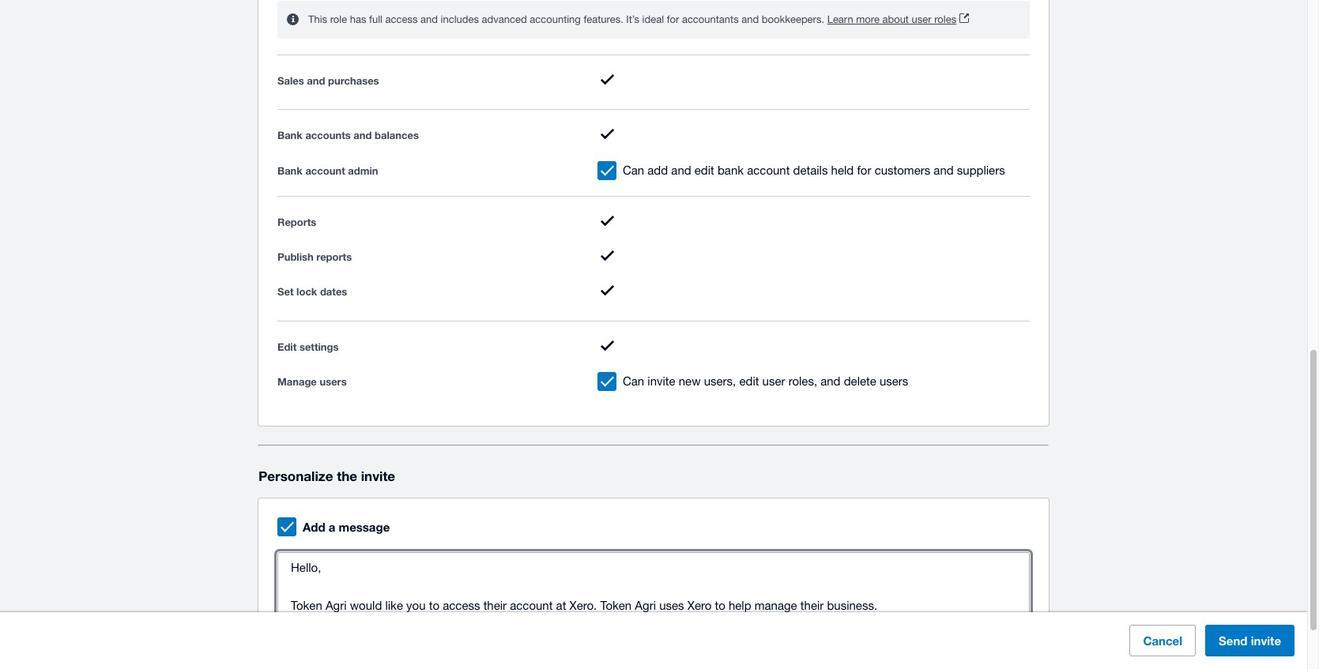 Task type: locate. For each thing, give the bounding box(es) containing it.
1 vertical spatial invite
[[361, 468, 395, 485]]

about
[[883, 14, 909, 25]]

edit left bank
[[695, 163, 715, 177]]

and left the suppliers
[[934, 163, 954, 177]]

0 vertical spatial for
[[667, 14, 679, 25]]

user
[[912, 14, 932, 25], [763, 375, 785, 388]]

the
[[337, 468, 357, 485]]

2 can from the top
[[623, 375, 644, 388]]

1 horizontal spatial edit
[[740, 375, 759, 388]]

invite right send
[[1251, 634, 1282, 648]]

add
[[648, 163, 668, 177]]

role
[[330, 14, 347, 25]]

and right add
[[671, 163, 691, 177]]

0 horizontal spatial user
[[763, 375, 785, 388]]

invite left the new
[[648, 375, 676, 388]]

0 vertical spatial invite
[[648, 375, 676, 388]]

and
[[421, 14, 438, 25], [742, 14, 759, 25], [307, 74, 325, 87], [354, 129, 372, 142], [671, 163, 691, 177], [934, 163, 954, 177], [821, 375, 841, 388]]

0 vertical spatial bank
[[277, 129, 303, 142]]

can left the new
[[623, 375, 644, 388]]

1 vertical spatial for
[[857, 163, 872, 177]]

1 horizontal spatial invite
[[648, 375, 676, 388]]

accounts
[[305, 129, 351, 142]]

1 vertical spatial can
[[623, 375, 644, 388]]

users
[[880, 375, 909, 388], [320, 376, 347, 388]]

1 bank from the top
[[277, 129, 303, 142]]

learn
[[827, 14, 854, 25]]

1 can from the top
[[623, 163, 644, 177]]

edit settings
[[277, 341, 339, 353]]

personalize the invite
[[259, 468, 395, 485]]

admin
[[348, 164, 378, 177]]

0 horizontal spatial edit
[[695, 163, 715, 177]]

advanced
[[482, 14, 527, 25]]

2 bank from the top
[[277, 164, 303, 177]]

bank
[[277, 129, 303, 142], [277, 164, 303, 177]]

bank
[[718, 163, 744, 177]]

publish reports
[[277, 251, 352, 263]]

0 horizontal spatial users
[[320, 376, 347, 388]]

account right bank
[[747, 163, 790, 177]]

can left add
[[623, 163, 644, 177]]

1 vertical spatial user
[[763, 375, 785, 388]]

user left roles
[[912, 14, 932, 25]]

add
[[303, 520, 325, 535]]

settings
[[300, 341, 339, 353]]

bank for bank accounts and balances
[[277, 129, 303, 142]]

0 horizontal spatial invite
[[361, 468, 395, 485]]

for right ideal
[[667, 14, 679, 25]]

invite inside button
[[1251, 634, 1282, 648]]

2 horizontal spatial invite
[[1251, 634, 1282, 648]]

0 horizontal spatial for
[[667, 14, 679, 25]]

has
[[350, 14, 366, 25]]

customers
[[875, 163, 931, 177]]

Add a message text field
[[278, 554, 1029, 622]]

it's
[[626, 14, 640, 25]]

account
[[747, 163, 790, 177], [305, 164, 345, 177]]

invite
[[648, 375, 676, 388], [361, 468, 395, 485], [1251, 634, 1282, 648]]

2 vertical spatial invite
[[1251, 634, 1282, 648]]

1 horizontal spatial user
[[912, 14, 932, 25]]

reports
[[316, 251, 352, 263]]

1 vertical spatial bank
[[277, 164, 303, 177]]

users,
[[704, 375, 736, 388]]

can
[[623, 163, 644, 177], [623, 375, 644, 388]]

learn more about user roles link
[[827, 10, 969, 29]]

more
[[856, 14, 880, 25]]

bank left "accounts"
[[277, 129, 303, 142]]

invite right the
[[361, 468, 395, 485]]

1 vertical spatial edit
[[740, 375, 759, 388]]

set lock dates
[[277, 286, 347, 298]]

1 horizontal spatial users
[[880, 375, 909, 388]]

bookkeepers.
[[762, 14, 825, 25]]

manage
[[277, 376, 317, 388]]

bank accounts and balances
[[277, 129, 419, 142]]

bank up reports
[[277, 164, 303, 177]]

account down "accounts"
[[305, 164, 345, 177]]

access
[[385, 14, 418, 25]]

0 vertical spatial can
[[623, 163, 644, 177]]

add a message
[[303, 520, 390, 535]]

and right the 'access'
[[421, 14, 438, 25]]

edit
[[695, 163, 715, 177], [740, 375, 759, 388]]

users right "delete"
[[880, 375, 909, 388]]

dates
[[320, 286, 347, 298]]

suppliers
[[957, 163, 1005, 177]]

user left roles, on the right bottom
[[763, 375, 785, 388]]

full
[[369, 14, 383, 25]]

invite for can
[[648, 375, 676, 388]]

lock
[[297, 286, 317, 298]]

reports
[[277, 216, 317, 228]]

users right manage
[[320, 376, 347, 388]]

for right held
[[857, 163, 872, 177]]

edit right users,
[[740, 375, 759, 388]]

for
[[667, 14, 679, 25], [857, 163, 872, 177]]



Task type: vqa. For each thing, say whether or not it's contained in the screenshot.
third Delete line item image from the bottom
no



Task type: describe. For each thing, give the bounding box(es) containing it.
features.
[[584, 14, 624, 25]]

0 vertical spatial edit
[[695, 163, 715, 177]]

message
[[339, 520, 390, 535]]

can invite new users, edit user roles, and delete users
[[623, 375, 909, 388]]

can for can invite new users, edit user roles, and delete users
[[623, 375, 644, 388]]

this
[[308, 14, 327, 25]]

cancel button
[[1130, 625, 1196, 657]]

ideal
[[642, 14, 664, 25]]

and right roles, on the right bottom
[[821, 375, 841, 388]]

send
[[1219, 634, 1248, 648]]

delete
[[844, 375, 877, 388]]

accounting
[[530, 14, 581, 25]]

purchases
[[328, 74, 379, 87]]

edit
[[277, 341, 297, 353]]

send invite button
[[1206, 625, 1295, 657]]

accountants
[[682, 14, 739, 25]]

cancel
[[1143, 634, 1183, 648]]

0 vertical spatial user
[[912, 14, 932, 25]]

held
[[831, 163, 854, 177]]

details
[[793, 163, 828, 177]]

includes
[[441, 14, 479, 25]]

1 horizontal spatial account
[[747, 163, 790, 177]]

send invite
[[1219, 634, 1282, 648]]

roles,
[[789, 375, 818, 388]]

1 horizontal spatial for
[[857, 163, 872, 177]]

sales and purchases
[[277, 74, 379, 87]]

bank for bank account admin
[[277, 164, 303, 177]]

new
[[679, 375, 701, 388]]

sales
[[277, 74, 304, 87]]

invite for send
[[1251, 634, 1282, 648]]

a
[[329, 520, 336, 535]]

can add and edit bank account details held for customers and suppliers
[[623, 163, 1005, 177]]

balances
[[375, 129, 419, 142]]

and right sales
[[307, 74, 325, 87]]

manage users
[[277, 376, 347, 388]]

personalize
[[259, 468, 333, 485]]

this role has full access and includes advanced accounting features. it's ideal for accountants and bookkeepers. learn more about user roles
[[308, 14, 957, 25]]

publish
[[277, 251, 314, 263]]

roles
[[935, 14, 957, 25]]

bank account admin
[[277, 164, 378, 177]]

set
[[277, 286, 294, 298]]

0 horizontal spatial account
[[305, 164, 345, 177]]

and right accountants
[[742, 14, 759, 25]]

and left balances
[[354, 129, 372, 142]]

can for can add and edit bank account details held for customers and suppliers
[[623, 163, 644, 177]]



